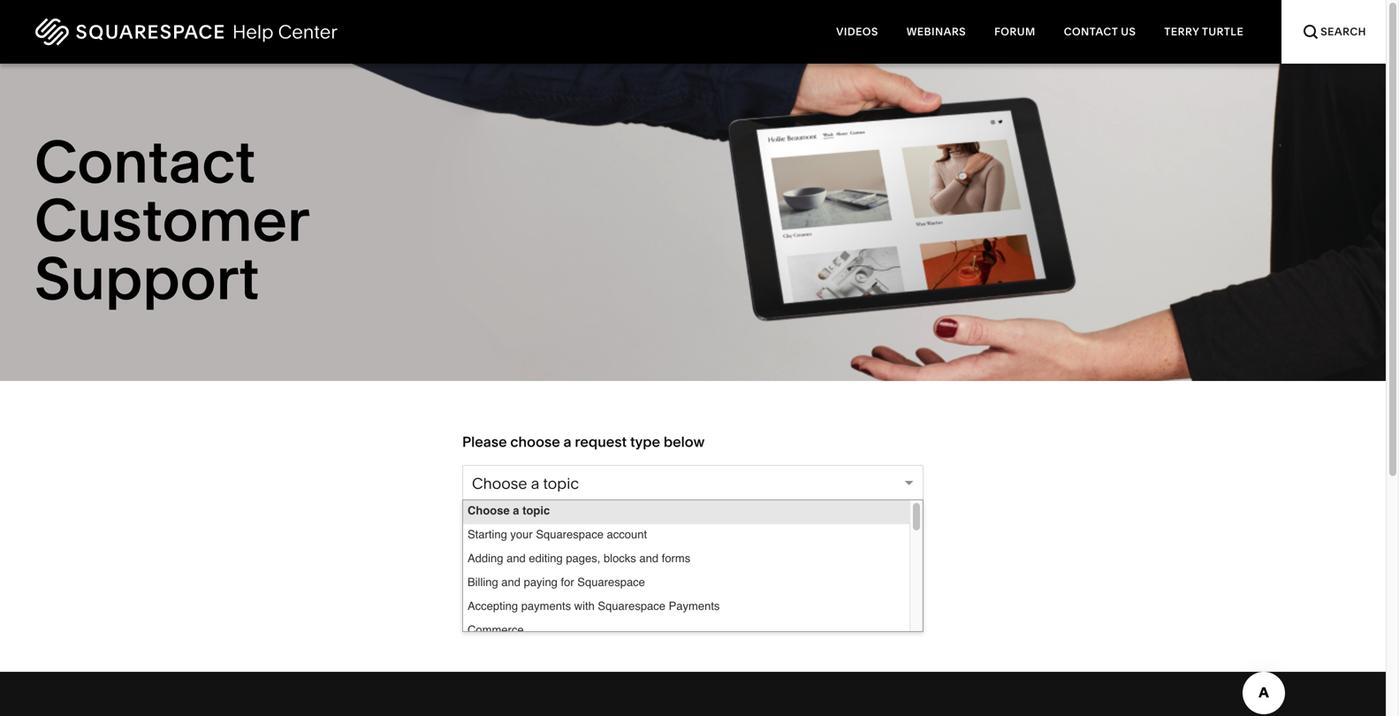 Task type: locate. For each thing, give the bounding box(es) containing it.
choose inside option
[[468, 504, 510, 517]]

2 vertical spatial squarespace
[[598, 599, 666, 613]]

2 vertical spatial a
[[513, 504, 519, 517]]

contact customer support
[[34, 126, 308, 314]]

choose inside contact customer support main content
[[472, 474, 527, 493]]

contact us
[[1064, 25, 1137, 38]]

videos link
[[822, 0, 893, 64]]

webinars
[[907, 25, 966, 38]]

and right "billing"
[[502, 576, 521, 589]]

1 vertical spatial topic
[[523, 504, 550, 517]]

a down choose
[[531, 474, 540, 493]]

choose down please
[[472, 474, 527, 493]]

paying
[[524, 576, 558, 589]]

forms
[[662, 552, 691, 565]]

topic
[[543, 474, 579, 493], [523, 504, 550, 517]]

2 horizontal spatial a
[[564, 433, 572, 450]]

account
[[607, 528, 647, 541]]

choose a topic for choose a topic link
[[472, 474, 579, 493]]

0 vertical spatial topic
[[543, 474, 579, 493]]

a inside option
[[513, 504, 519, 517]]

for
[[561, 576, 574, 589]]

billing and paying for squarespace option
[[463, 572, 910, 596]]

choose a topic for choose a topic option
[[468, 504, 550, 517]]

choose
[[472, 474, 527, 493], [468, 504, 510, 517]]

0 vertical spatial squarespace
[[536, 528, 604, 541]]

your
[[511, 528, 533, 541]]

choose a topic inside contact customer support main content
[[472, 474, 579, 493]]

and for billing and paying for squarespace
[[502, 576, 521, 589]]

and for adding and editing pages, blocks and forms
[[507, 552, 526, 565]]

turtle
[[1202, 25, 1244, 38]]

forum link
[[981, 0, 1050, 64]]

and
[[507, 552, 526, 565], [640, 552, 659, 565], [502, 576, 521, 589]]

choose a topic
[[472, 474, 579, 493], [468, 504, 550, 517]]

and down your
[[507, 552, 526, 565]]

topic down please choose a request type below
[[543, 474, 579, 493]]

0 horizontal spatial a
[[513, 504, 519, 517]]

contact
[[34, 126, 256, 198]]

adding
[[468, 552, 504, 565]]

billing
[[468, 576, 498, 589]]

topic up your
[[523, 504, 550, 517]]

list box
[[463, 500, 910, 716]]

topic inside choose a topic option
[[523, 504, 550, 517]]

adding and editing pages, blocks and forms option
[[463, 548, 910, 572]]

webinars link
[[893, 0, 981, 64]]

accepting payments with squarespace payments
[[468, 599, 720, 613]]

a
[[564, 433, 572, 450], [531, 474, 540, 493], [513, 504, 519, 517]]

a for choose a topic option
[[513, 504, 519, 517]]

pages,
[[566, 552, 601, 565]]

terry
[[1165, 25, 1200, 38]]

a up your
[[513, 504, 519, 517]]

choose up "starting"
[[468, 504, 510, 517]]

contact us link
[[1050, 0, 1151, 64]]

videos
[[837, 25, 879, 38]]

accepting
[[468, 599, 518, 613]]

1 vertical spatial choose
[[468, 504, 510, 517]]

1 vertical spatial choose a topic
[[468, 504, 550, 517]]

1 vertical spatial a
[[531, 474, 540, 493]]

choose a topic down choose
[[472, 474, 579, 493]]

choose a topic link
[[462, 465, 924, 500]]

0 vertical spatial choose a topic
[[472, 474, 579, 493]]

choose a topic up your
[[468, 504, 550, 517]]

squarespace right with
[[598, 599, 666, 613]]

squarespace up adding and editing pages, blocks and forms on the bottom left of the page
[[536, 528, 604, 541]]

payments
[[521, 599, 571, 613]]

type
[[630, 433, 661, 450]]

and inside billing and paying for squarespace option
[[502, 576, 521, 589]]

squarespace
[[536, 528, 604, 541], [578, 576, 645, 589], [598, 599, 666, 613]]

editing
[[529, 552, 563, 565]]

1 vertical spatial squarespace
[[578, 576, 645, 589]]

a right choose
[[564, 433, 572, 450]]

please
[[462, 433, 507, 450]]

1 horizontal spatial a
[[531, 474, 540, 493]]

topic inside choose a topic link
[[543, 474, 579, 493]]

squarespace down blocks
[[578, 576, 645, 589]]

0 vertical spatial choose
[[472, 474, 527, 493]]

choose a topic inside option
[[468, 504, 550, 517]]

starting your squarespace account
[[468, 528, 647, 541]]



Task type: describe. For each thing, give the bounding box(es) containing it.
starting
[[468, 528, 507, 541]]

contact
[[1064, 25, 1118, 38]]

customer
[[34, 184, 308, 256]]

starting your squarespace account option
[[463, 524, 910, 548]]

terry turtle
[[1165, 25, 1244, 38]]

request
[[575, 433, 627, 450]]

choose a topic option
[[463, 500, 910, 524]]

topic for choose a topic option
[[523, 504, 550, 517]]

blocks
[[604, 552, 636, 565]]

with
[[574, 599, 595, 613]]

forum
[[995, 25, 1036, 38]]

us
[[1121, 25, 1137, 38]]

list box containing choose a topic
[[463, 500, 910, 716]]

commerce option
[[463, 620, 910, 644]]

commerce
[[468, 623, 524, 637]]

choose for choose a topic link
[[472, 474, 527, 493]]

terry turtle link
[[1151, 0, 1258, 64]]

adding and editing pages, blocks and forms
[[468, 552, 691, 565]]

0 vertical spatial a
[[564, 433, 572, 450]]

choose
[[511, 433, 560, 450]]

payments
[[669, 599, 720, 613]]

support
[[34, 243, 260, 314]]

please choose a request type below
[[462, 433, 705, 450]]

billing and paying for squarespace
[[468, 576, 645, 589]]

a for choose a topic link
[[531, 474, 540, 493]]

below
[[664, 433, 705, 450]]

choose for choose a topic option
[[468, 504, 510, 517]]

and left forms on the left
[[640, 552, 659, 565]]

accepting payments with squarespace payments option
[[463, 596, 910, 620]]

search
[[1321, 25, 1367, 38]]

contact customer support main content
[[0, 0, 1386, 716]]

topic for choose a topic link
[[543, 474, 579, 493]]

search button
[[1282, 0, 1386, 64]]



Task type: vqa. For each thing, say whether or not it's contained in the screenshot.
bottommost extensions
no



